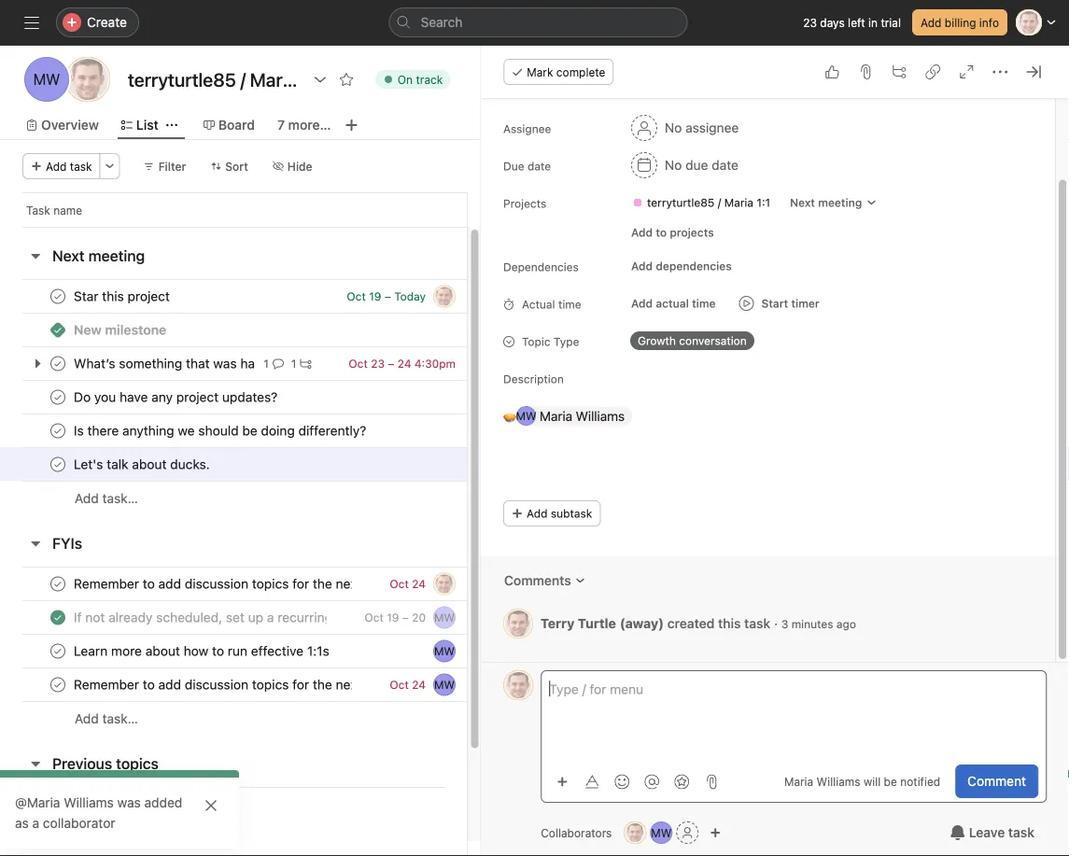 Task type: locate. For each thing, give the bounding box(es) containing it.
1 add task… button from the top
[[75, 489, 138, 509]]

time right actual
[[559, 298, 582, 311]]

1 vertical spatial add task… button
[[75, 709, 138, 730]]

completed image inside the do you have any project updates? "cell"
[[47, 386, 69, 409]]

turtle
[[578, 616, 617, 631]]

meeting right 1:1
[[819, 196, 863, 209]]

a
[[32, 816, 39, 832]]

comments
[[505, 573, 572, 589]]

2 remember to add discussion topics for the next meeting cell from the top
[[0, 668, 468, 703]]

comment
[[968, 774, 1027, 790]]

completed checkbox inside what's something that was harder than expected? cell
[[47, 353, 69, 375]]

1 vertical spatial 19
[[387, 612, 399, 625]]

maria down description
[[540, 409, 573, 424]]

if not already scheduled, set up a recurring 1:1 meeting in your calendar cell
[[0, 601, 468, 635]]

completed image inside remember to add discussion topics for the next meeting cell
[[47, 674, 69, 697]]

add task… row down is there anything we should be doing differently? cell
[[0, 481, 536, 516]]

– inside star this project "cell"
[[385, 290, 391, 303]]

task
[[70, 160, 92, 173], [745, 616, 771, 631], [1009, 826, 1035, 841]]

–
[[385, 290, 391, 303], [388, 357, 395, 371], [403, 612, 409, 625]]

0 vertical spatial maria
[[725, 196, 754, 209]]

2 vertical spatial 24
[[412, 679, 426, 692]]

1 completed checkbox from the top
[[47, 285, 69, 308]]

2 completed image from the top
[[47, 353, 69, 375]]

williams up collaborator
[[64, 796, 114, 811]]

completed checkbox for is there anything we should be doing differently? text field in the left of the page
[[47, 420, 69, 442]]

completed checkbox inside learn more about how to run effective 1:1s cell
[[47, 641, 69, 663]]

3 completed image from the top
[[47, 641, 69, 663]]

1 vertical spatial remember to add discussion topics for the next meeting text field
[[70, 676, 353, 695]]

2 add task… button from the top
[[75, 709, 138, 730]]

created
[[668, 616, 715, 631]]

task name row
[[0, 192, 536, 227]]

tt inside remember to add discussion topics for the next meeting cell
[[438, 578, 452, 591]]

close image
[[204, 799, 219, 814]]

completed image
[[47, 386, 69, 409], [47, 607, 69, 629], [47, 641, 69, 663], [47, 674, 69, 697]]

add task… for add task… button inside the header fyis tree grid
[[75, 712, 138, 727]]

– inside if not already scheduled, set up a recurring 1:1 meeting in your calendar cell
[[403, 612, 409, 625]]

0 horizontal spatial williams
[[64, 796, 114, 811]]

0 horizontal spatial next
[[52, 247, 85, 265]]

completed image inside header fyis tree grid
[[47, 573, 69, 596]]

0 vertical spatial collapse task list for this section image
[[28, 536, 43, 551]]

2 horizontal spatial maria
[[785, 776, 814, 789]]

None text field
[[123, 63, 304, 96]]

1 vertical spatial maria
[[540, 409, 573, 424]]

previous topics
[[52, 756, 159, 773]]

19 for – today
[[369, 290, 382, 303]]

completed image inside let's talk about ducks. cell
[[47, 454, 69, 476]]

0 vertical spatial remember to add discussion topics for the next meeting cell
[[0, 567, 468, 602]]

1 add task… from the top
[[75, 491, 138, 506]]

1 vertical spatial next
[[52, 247, 85, 265]]

19 left today
[[369, 290, 382, 303]]

completed checkbox down fyis
[[47, 607, 69, 629]]

– left '4:30pm'
[[388, 357, 395, 371]]

add inside header next meeting tree grid
[[75, 491, 99, 506]]

completed checkbox inside star this project "cell"
[[47, 285, 69, 308]]

3 task… from the top
[[102, 798, 138, 813]]

2 completed image from the top
[[47, 607, 69, 629]]

list
[[136, 117, 159, 133]]

remember to add discussion topics for the next meeting cell down learn more about how to run effective 1:1s text box
[[0, 668, 468, 703]]

oct 24 up "20"
[[390, 578, 426, 591]]

(away)
[[621, 616, 665, 631]]

1 vertical spatial oct 24
[[390, 679, 426, 692]]

no inside dropdown button
[[666, 120, 683, 135]]

remember to add discussion topics for the next meeting text field for tt
[[70, 575, 353, 594]]

1:1
[[758, 196, 771, 209]]

1 vertical spatial 24
[[412, 578, 426, 591]]

3 add task… button from the top
[[75, 796, 138, 816]]

completed milestone image
[[50, 323, 65, 338]]

completed image
[[47, 285, 69, 308], [47, 353, 69, 375], [47, 420, 69, 442], [47, 454, 69, 476], [47, 573, 69, 596]]

24 left '4:30pm'
[[398, 357, 412, 371]]

task… inside header fyis tree grid
[[102, 712, 138, 727]]

completed image inside is there anything we should be doing differently? cell
[[47, 420, 69, 442]]

completed checkbox inside remember to add discussion topics for the next meeting cell
[[47, 573, 69, 596]]

oct
[[347, 290, 366, 303], [349, 357, 368, 371], [390, 578, 409, 591], [365, 612, 384, 625], [390, 679, 409, 692]]

3 add task… from the top
[[75, 798, 138, 813]]

add up previous
[[75, 712, 99, 727]]

– for 24
[[388, 357, 395, 371]]

0 vertical spatial –
[[385, 290, 391, 303]]

collapse task list for this section image
[[28, 536, 43, 551], [28, 757, 43, 772]]

completed checkbox down completed milestone image
[[47, 386, 69, 409]]

24 inside what's something that was harder than expected? cell
[[398, 357, 412, 371]]

2 vertical spatial add task… button
[[75, 796, 138, 816]]

oct left today
[[347, 290, 366, 303]]

copy task link image
[[926, 64, 941, 79]]

remember to add discussion topics for the next meeting cell up if not already scheduled, set up a recurring 1:1 meeting in your calendar text box
[[0, 567, 468, 602]]

completed checkbox up previous
[[47, 674, 69, 697]]

What's something that was harder than expected? text field
[[70, 355, 256, 373]]

1 subtask image
[[300, 358, 312, 370]]

0 horizontal spatial maria
[[540, 409, 573, 424]]

header fyis tree grid
[[0, 567, 536, 736]]

mw button
[[434, 607, 456, 629], [434, 641, 456, 663], [434, 674, 456, 697], [651, 822, 673, 845]]

completed image inside learn more about how to run effective 1:1s cell
[[47, 641, 69, 663]]

no assignee
[[666, 120, 740, 135]]

timer
[[792, 297, 820, 310]]

1 horizontal spatial date
[[713, 157, 739, 173]]

add subtask
[[527, 507, 593, 520]]

next meeting right 1:1
[[791, 196, 863, 209]]

1 vertical spatial add task…
[[75, 712, 138, 727]]

completed checkbox right the expand subtask list for the task what's something that was harder than expected? icon
[[47, 353, 69, 375]]

add up fyis
[[75, 491, 99, 506]]

ago
[[837, 618, 857, 631]]

3 completed image from the top
[[47, 420, 69, 442]]

task…
[[102, 491, 138, 506], [102, 712, 138, 727], [102, 798, 138, 813]]

full screen image
[[960, 64, 975, 79]]

1 vertical spatial meeting
[[88, 247, 145, 265]]

1 comment image
[[273, 358, 284, 370]]

1 vertical spatial no
[[666, 157, 683, 173]]

0 vertical spatial add task… button
[[75, 489, 138, 509]]

– left today
[[385, 290, 391, 303]]

collapse task list for this section image up @maria
[[28, 757, 43, 772]]

oct down oct 19 – 20 at left bottom
[[390, 679, 409, 692]]

add dependencies
[[632, 260, 733, 273]]

next inside next meeting button
[[52, 247, 85, 265]]

2 add task… from the top
[[75, 712, 138, 727]]

completed image inside star this project "cell"
[[47, 285, 69, 308]]

date right due
[[528, 160, 552, 173]]

0 vertical spatial task
[[70, 160, 92, 173]]

2 vertical spatial add task… row
[[0, 788, 536, 823]]

0 vertical spatial 23
[[804, 16, 818, 29]]

0 vertical spatial remember to add discussion topics for the next meeting text field
[[70, 575, 353, 594]]

0 horizontal spatial task
[[70, 160, 92, 173]]

1 horizontal spatial 19
[[387, 612, 399, 625]]

1 vertical spatial add task… row
[[0, 702, 536, 736]]

0 horizontal spatial next meeting
[[52, 247, 145, 265]]

2 vertical spatial task
[[1009, 826, 1035, 841]]

3 completed checkbox from the top
[[47, 386, 69, 409]]

0 vertical spatial add task…
[[75, 491, 138, 506]]

list link
[[121, 115, 159, 135]]

1 horizontal spatial next
[[791, 196, 816, 209]]

topic
[[523, 335, 551, 349]]

7
[[278, 117, 285, 133]]

main content
[[481, 8, 1056, 663]]

oct inside star this project "cell"
[[347, 290, 366, 303]]

terry turtle (away) created this task · 3 minutes ago
[[541, 616, 857, 631]]

projects
[[504, 197, 547, 210]]

meeting up the star this project "text box" on the top left of the page
[[88, 247, 145, 265]]

0 horizontal spatial 23
[[371, 357, 385, 371]]

tt button inside star this project "cell"
[[434, 285, 456, 308]]

– for 20
[[403, 612, 409, 625]]

task… for third add task… button from the top
[[102, 798, 138, 813]]

main content containing no assignee
[[481, 8, 1056, 663]]

completed checkbox up completed milestone option
[[47, 285, 69, 308]]

5 completed checkbox from the top
[[47, 674, 69, 697]]

williams down type at the top right
[[576, 409, 625, 424]]

task left ·
[[745, 616, 771, 631]]

add inside dropdown button
[[632, 297, 653, 310]]

1 collapse task list for this section image from the top
[[28, 536, 43, 551]]

close details image
[[1027, 64, 1042, 79]]

task… up the previous topics
[[102, 712, 138, 727]]

oct 23 – 24 4:30pm
[[349, 357, 456, 371]]

no left "due" on the top right of the page
[[666, 157, 683, 173]]

topic type
[[523, 335, 580, 349]]

completed checkbox for remember to add discussion topics for the next meeting text field related to mw
[[47, 674, 69, 697]]

4 completed image from the top
[[47, 674, 69, 697]]

Is there anything we should be doing differently? text field
[[70, 422, 372, 441]]

2 oct 24 from the top
[[390, 679, 426, 692]]

add task… up the previous topics
[[75, 712, 138, 727]]

2 remember to add discussion topics for the next meeting text field from the top
[[70, 676, 353, 695]]

completed checkbox inside let's talk about ducks. cell
[[47, 454, 69, 476]]

task
[[26, 204, 50, 217]]

board
[[218, 117, 255, 133]]

previous
[[52, 756, 112, 773]]

2 completed checkbox from the top
[[47, 454, 69, 476]]

0 horizontal spatial 19
[[369, 290, 382, 303]]

Star this project text field
[[70, 287, 176, 306]]

1 horizontal spatial next meeting
[[791, 196, 863, 209]]

add task… button up the previous topics
[[75, 709, 138, 730]]

terry turtle link
[[541, 616, 617, 631]]

add task… row
[[0, 481, 536, 516], [0, 702, 536, 736], [0, 788, 536, 823]]

completed checkbox inside is there anything we should be doing differently? cell
[[47, 420, 69, 442]]

– inside what's something that was harder than expected? cell
[[388, 357, 395, 371]]

19 inside if not already scheduled, set up a recurring 1:1 meeting in your calendar cell
[[387, 612, 399, 625]]

1 vertical spatial next meeting
[[52, 247, 145, 265]]

fyis
[[52, 535, 82, 553]]

search list box
[[389, 7, 688, 37]]

19 inside star this project "cell"
[[369, 290, 382, 303]]

add task
[[46, 160, 92, 173]]

maria for maria williams will be notified
[[785, 776, 814, 789]]

Let's talk about ducks. text field
[[70, 456, 216, 474]]

maria left will
[[785, 776, 814, 789]]

2 task… from the top
[[102, 712, 138, 727]]

If not already scheduled, set up a recurring 1:1 meeting in your calendar text field
[[70, 609, 327, 627]]

description
[[504, 373, 565, 386]]

create
[[87, 14, 127, 30]]

1 horizontal spatial time
[[693, 297, 717, 310]]

terryturtle85 / maria 1:1 link
[[625, 193, 779, 212]]

New milestone text field
[[70, 321, 172, 340]]

1 horizontal spatial meeting
[[819, 196, 863, 209]]

1 completed image from the top
[[47, 386, 69, 409]]

0 vertical spatial no
[[666, 120, 683, 135]]

oct for – 20
[[365, 612, 384, 625]]

1 horizontal spatial maria
[[725, 196, 754, 209]]

5 completed image from the top
[[47, 573, 69, 596]]

growth
[[638, 335, 677, 348]]

0 vertical spatial meeting
[[819, 196, 863, 209]]

1 horizontal spatial task
[[745, 616, 771, 631]]

topics
[[116, 756, 159, 773]]

0 vertical spatial oct 24
[[390, 578, 426, 591]]

oct for – 24 4:30pm
[[349, 357, 368, 371]]

add left actual at the right top
[[632, 297, 653, 310]]

1 completed image from the top
[[47, 285, 69, 308]]

time inside dropdown button
[[693, 297, 717, 310]]

assignee
[[686, 120, 740, 135]]

24
[[398, 357, 412, 371], [412, 578, 426, 591], [412, 679, 426, 692]]

maria right /
[[725, 196, 754, 209]]

0 vertical spatial task…
[[102, 491, 138, 506]]

add task… button down the previous topics
[[75, 796, 138, 816]]

1 vertical spatial –
[[388, 357, 395, 371]]

mw inside learn more about how to run effective 1:1s cell
[[434, 645, 455, 658]]

fyis button
[[52, 527, 82, 561]]

24 for mw
[[412, 679, 426, 692]]

date right "due" on the top right of the page
[[713, 157, 739, 173]]

completed image for if not already scheduled, set up a recurring 1:1 meeting in your calendar text box
[[47, 607, 69, 629]]

remember to add discussion topics for the next meeting text field up if not already scheduled, set up a recurring 1:1 meeting in your calendar text box
[[70, 575, 353, 594]]

remember to add discussion topics for the next meeting cell
[[0, 567, 468, 602], [0, 668, 468, 703]]

1 task… from the top
[[102, 491, 138, 506]]

1 vertical spatial collapse task list for this section image
[[28, 757, 43, 772]]

next right collapse task list for this section image
[[52, 247, 85, 265]]

0 vertical spatial 24
[[398, 357, 412, 371]]

add task… for third add task… button from the top
[[75, 798, 138, 813]]

williams
[[576, 409, 625, 424], [817, 776, 861, 789], [64, 796, 114, 811]]

– for today
[[385, 290, 391, 303]]

oct right 1 subtask image
[[349, 357, 368, 371]]

completed checkbox for do you have any project updates? text box
[[47, 386, 69, 409]]

toolbar
[[550, 769, 725, 796]]

1 oct 24 from the top
[[390, 578, 426, 591]]

2 vertical spatial maria
[[785, 776, 814, 789]]

task inside 'add task' button
[[70, 160, 92, 173]]

williams for maria williams
[[576, 409, 625, 424]]

time right actual at the right top
[[693, 297, 717, 310]]

23 left the "days"
[[804, 16, 818, 29]]

task for leave task
[[1009, 826, 1035, 841]]

no inside dropdown button
[[666, 157, 683, 173]]

williams inside main content
[[576, 409, 625, 424]]

left
[[849, 16, 866, 29]]

attachments: add a file to this task, let's talk about ducks. image
[[859, 64, 874, 79]]

mw inside if not already scheduled, set up a recurring 1:1 meeting in your calendar cell
[[434, 612, 455, 625]]

is there anything we should be doing differently? cell
[[0, 414, 468, 449]]

add task… inside header fyis tree grid
[[75, 712, 138, 727]]

4 completed checkbox from the top
[[47, 641, 69, 663]]

add task… row down mw row
[[0, 702, 536, 736]]

tt inside main content
[[512, 618, 526, 631]]

1 vertical spatial task
[[745, 616, 771, 631]]

remember to add discussion topics for the next meeting text field down learn more about how to run effective 1:1s text box
[[70, 676, 353, 695]]

mw button inside learn more about how to run effective 1:1s cell
[[434, 641, 456, 663]]

type
[[554, 335, 580, 349]]

task right leave
[[1009, 826, 1035, 841]]

Completed checkbox
[[47, 285, 69, 308], [47, 353, 69, 375], [47, 386, 69, 409], [47, 607, 69, 629], [47, 674, 69, 697]]

next meeting
[[791, 196, 863, 209], [52, 247, 145, 265]]

completed checkbox for the star this project "text box" on the top left of the page
[[47, 285, 69, 308]]

completed checkbox inside the do you have any project updates? "cell"
[[47, 386, 69, 409]]

0 vertical spatial 19
[[369, 290, 382, 303]]

2 horizontal spatial task
[[1009, 826, 1035, 841]]

0 horizontal spatial meeting
[[88, 247, 145, 265]]

oct 24 for tt
[[390, 578, 426, 591]]

on track
[[398, 73, 443, 86]]

1 vertical spatial 23
[[371, 357, 385, 371]]

mw inside remember to add discussion topics for the next meeting cell
[[434, 679, 455, 692]]

task left more actions icon
[[70, 160, 92, 173]]

completed checkbox for let's talk about ducks. text field
[[47, 454, 69, 476]]

1 vertical spatial remember to add discussion topics for the next meeting cell
[[0, 668, 468, 703]]

add down add to projects
[[632, 260, 653, 273]]

4 completed image from the top
[[47, 454, 69, 476]]

completed checkbox inside if not already scheduled, set up a recurring 1:1 meeting in your calendar cell
[[47, 607, 69, 629]]

add a task to this section image
[[168, 757, 183, 772]]

no
[[666, 120, 683, 135], [666, 157, 683, 173]]

add left to
[[632, 226, 653, 239]]

collapse task list for this section image
[[28, 249, 43, 264]]

task… inside header next meeting tree grid
[[102, 491, 138, 506]]

0 vertical spatial williams
[[576, 409, 625, 424]]

add task… down let's talk about ducks. text field
[[75, 491, 138, 506]]

24 down "20"
[[412, 679, 426, 692]]

oct inside if not already scheduled, set up a recurring 1:1 meeting in your calendar cell
[[365, 612, 384, 625]]

previous topics button
[[52, 748, 159, 781]]

filter button
[[135, 153, 195, 179]]

1 remember to add discussion topics for the next meeting text field from the top
[[70, 575, 353, 594]]

williams inside @maria williams was added as a collaborator
[[64, 796, 114, 811]]

oct 24 down "20"
[[390, 679, 426, 692]]

completed checkbox inside remember to add discussion topics for the next meeting cell
[[47, 674, 69, 697]]

0 vertical spatial add task… row
[[0, 481, 536, 516]]

– left "20"
[[403, 612, 409, 625]]

2 vertical spatial add task…
[[75, 798, 138, 813]]

2 vertical spatial williams
[[64, 796, 114, 811]]

expand subtask list for the task what's something that was harder than expected? image
[[30, 356, 45, 371]]

1 no from the top
[[666, 120, 683, 135]]

2 horizontal spatial williams
[[817, 776, 861, 789]]

collapse task list for this section image left fyis
[[28, 536, 43, 551]]

time
[[693, 297, 717, 310], [559, 298, 582, 311]]

24 up "20"
[[412, 578, 426, 591]]

oct left "20"
[[365, 612, 384, 625]]

mark
[[527, 65, 554, 78]]

task… left added
[[102, 798, 138, 813]]

task… down let's talk about ducks. text field
[[102, 491, 138, 506]]

1 vertical spatial task…
[[102, 712, 138, 727]]

completed checkbox for if not already scheduled, set up a recurring 1:1 meeting in your calendar text box
[[47, 607, 69, 629]]

add task… button
[[75, 489, 138, 509], [75, 709, 138, 730], [75, 796, 138, 816]]

3 completed checkbox from the top
[[47, 573, 69, 596]]

add left the billing
[[921, 16, 942, 29]]

notified
[[901, 776, 941, 789]]

Completed checkbox
[[47, 420, 69, 442], [47, 454, 69, 476], [47, 573, 69, 596], [47, 641, 69, 663]]

oct inside what's something that was harder than expected? cell
[[349, 357, 368, 371]]

oct 24
[[390, 578, 426, 591], [390, 679, 426, 692]]

add down overview link
[[46, 160, 67, 173]]

williams for @maria williams was added as a collaborator
[[64, 796, 114, 811]]

completed image for let's talk about ducks. text field
[[47, 454, 69, 476]]

2 completed checkbox from the top
[[47, 353, 69, 375]]

date inside no due date dropdown button
[[713, 157, 739, 173]]

tt
[[79, 71, 97, 88], [438, 290, 452, 303], [438, 578, 452, 591], [512, 618, 526, 631], [512, 679, 526, 692], [629, 827, 643, 840]]

next meeting up the star this project "text box" on the top left of the page
[[52, 247, 145, 265]]

Remember to add discussion topics for the next meeting text field
[[70, 575, 353, 594], [70, 676, 353, 695]]

task inside leave task button
[[1009, 826, 1035, 841]]

williams left will
[[817, 776, 861, 789]]

add to projects button
[[624, 220, 723, 246]]

Learn more about how to run effective 1:1s text field
[[70, 642, 335, 661]]

let's talk about ducks. dialog
[[481, 8, 1070, 857]]

next inside next meeting dropdown button
[[791, 196, 816, 209]]

2 vertical spatial –
[[403, 612, 409, 625]]

3 add task… row from the top
[[0, 788, 536, 823]]

2 no from the top
[[666, 157, 683, 173]]

1 vertical spatial williams
[[817, 776, 861, 789]]

0 vertical spatial next meeting
[[791, 196, 863, 209]]

no left assignee
[[666, 120, 683, 135]]

add left subtask
[[527, 507, 548, 520]]

1 horizontal spatial williams
[[576, 409, 625, 424]]

23 left '4:30pm'
[[371, 357, 385, 371]]

assignee
[[504, 122, 552, 135]]

add task… up collaborator
[[75, 798, 138, 813]]

4 completed checkbox from the top
[[47, 607, 69, 629]]

oct 19 – 20
[[365, 612, 426, 625]]

next right 1:1
[[791, 196, 816, 209]]

add task… row down more section actions icon
[[0, 788, 536, 823]]

add task… button down let's talk about ducks. text field
[[75, 489, 138, 509]]

19 left "20"
[[387, 612, 399, 625]]

today
[[395, 290, 426, 303]]

expand sidebar image
[[24, 15, 39, 30]]

main content inside let's talk about ducks. dialog
[[481, 8, 1056, 663]]

add task… inside header next meeting tree grid
[[75, 491, 138, 506]]

add to projects
[[632, 226, 715, 239]]

Completed milestone checkbox
[[50, 323, 65, 338]]

completed image inside if not already scheduled, set up a recurring 1:1 meeting in your calendar cell
[[47, 607, 69, 629]]

0 vertical spatial next
[[791, 196, 816, 209]]

20
[[412, 612, 426, 625]]

1 completed checkbox from the top
[[47, 420, 69, 442]]

2 vertical spatial task…
[[102, 798, 138, 813]]

oct up oct 19 – 20 at left bottom
[[390, 578, 409, 591]]

leave task button
[[939, 817, 1048, 850]]

no due date
[[666, 157, 739, 173]]

williams for maria williams will be notified
[[817, 776, 861, 789]]

row
[[22, 226, 467, 228], [0, 279, 536, 314], [0, 313, 536, 348], [0, 380, 536, 415], [0, 414, 536, 449], [0, 448, 536, 482], [0, 567, 536, 602], [0, 601, 536, 635], [0, 668, 536, 703]]

no for no assignee
[[666, 120, 683, 135]]

will
[[864, 776, 881, 789]]



Task type: vqa. For each thing, say whether or not it's contained in the screenshot.
So on the top left of the page
no



Task type: describe. For each thing, give the bounding box(es) containing it.
toolbar inside let's talk about ducks. dialog
[[550, 769, 725, 796]]

start timer button
[[732, 291, 828, 317]]

days
[[821, 16, 845, 29]]

dependencies
[[504, 261, 579, 274]]

meeting inside next meeting button
[[88, 247, 145, 265]]

overview
[[41, 117, 99, 133]]

subtask
[[551, 507, 593, 520]]

2 collapse task list for this section image from the top
[[28, 757, 43, 772]]

add actual time button
[[624, 291, 725, 317]]

add dependencies button
[[624, 253, 741, 279]]

hide button
[[264, 153, 321, 179]]

task… for add task… button inside the header fyis tree grid
[[102, 712, 138, 727]]

1 remember to add discussion topics for the next meeting cell from the top
[[0, 567, 468, 602]]

was
[[117, 796, 141, 811]]

this
[[719, 616, 742, 631]]

learn more about how to run effective 1:1s cell
[[0, 634, 468, 669]]

mw button inside if not already scheduled, set up a recurring 1:1 meeting in your calendar cell
[[434, 607, 456, 629]]

add task… button inside header next meeting tree grid
[[75, 489, 138, 509]]

comment button
[[956, 765, 1039, 799]]

0 likes. click to like this task image
[[825, 64, 840, 79]]

what's something that was harder than expected? cell
[[0, 347, 468, 381]]

no for no due date
[[666, 157, 683, 173]]

leave task
[[970, 826, 1035, 841]]

add or remove collaborators image
[[711, 828, 722, 839]]

dependencies
[[657, 260, 733, 273]]

oct 24 for mw
[[390, 679, 426, 692]]

maria williams will be notified
[[785, 776, 941, 789]]

actual
[[657, 297, 690, 310]]

board link
[[204, 115, 255, 135]]

minutes
[[792, 618, 834, 631]]

growth conversation
[[638, 335, 748, 348]]

formatting image
[[585, 775, 600, 790]]

due date
[[504, 160, 552, 173]]

info
[[980, 16, 1000, 29]]

add task… for add task… button in the header next meeting tree grid
[[75, 491, 138, 506]]

completed image for learn more about how to run effective 1:1s text box
[[47, 641, 69, 663]]

terryturtle85 / maria 1:1
[[648, 196, 771, 209]]

be
[[885, 776, 898, 789]]

on
[[398, 73, 413, 86]]

completed image for is there anything we should be doing differently? text field in the left of the page
[[47, 420, 69, 442]]

more…
[[288, 117, 331, 133]]

no due date button
[[624, 149, 748, 182]]

3
[[782, 618, 789, 631]]

0 horizontal spatial time
[[559, 298, 582, 311]]

actual time
[[523, 298, 582, 311]]

no assignee button
[[624, 111, 748, 145]]

terry
[[541, 616, 575, 631]]

conversation
[[680, 335, 748, 348]]

due
[[686, 157, 709, 173]]

add subtask button
[[504, 501, 601, 527]]

header next meeting tree grid
[[0, 279, 536, 516]]

next meeting button
[[782, 190, 886, 216]]

complete
[[557, 65, 606, 78]]

add subtask image
[[892, 64, 907, 79]]

on track button
[[367, 66, 459, 93]]

attach a file or paste an image image
[[705, 775, 720, 790]]

hide
[[288, 160, 313, 173]]

sort button
[[202, 153, 257, 179]]

completed image for remember to add discussion topics for the next meeting text field related to mw
[[47, 674, 69, 697]]

insert an object image
[[557, 777, 568, 788]]

1 add task… row from the top
[[0, 481, 536, 516]]

maria williams link
[[540, 409, 625, 424]]

oct for – today
[[347, 290, 366, 303]]

maria williams
[[540, 409, 625, 424]]

added
[[144, 796, 183, 811]]

star this project cell
[[0, 279, 468, 314]]

mark complete
[[527, 65, 606, 78]]

projects
[[671, 226, 715, 239]]

mark complete button
[[504, 59, 614, 85]]

due
[[504, 160, 525, 173]]

do you have any project updates? cell
[[0, 380, 468, 415]]

name
[[53, 204, 82, 217]]

19 for – 20
[[387, 612, 399, 625]]

tt inside button
[[438, 290, 452, 303]]

create button
[[56, 7, 139, 37]]

appreciations image
[[675, 775, 690, 790]]

add task button
[[22, 153, 101, 179]]

completed checkbox for tt remember to add discussion topics for the next meeting text field
[[47, 573, 69, 596]]

collaborators
[[541, 827, 612, 840]]

mw inside main content
[[516, 410, 537, 423]]

next meeting inside dropdown button
[[791, 196, 863, 209]]

task for add task
[[70, 160, 92, 173]]

track
[[416, 73, 443, 86]]

sort
[[225, 160, 248, 173]]

0 horizontal spatial date
[[528, 160, 552, 173]]

task… for add task… button in the header next meeting tree grid
[[102, 491, 138, 506]]

start timer
[[762, 297, 820, 310]]

7 more… button
[[278, 115, 331, 135]]

actual
[[523, 298, 556, 311]]

collaborator
[[43, 816, 115, 832]]

let's talk about ducks. cell
[[0, 448, 468, 482]]

@maria williams was added as a collaborator
[[15, 796, 183, 832]]

show options image
[[313, 72, 328, 87]]

add task… button inside header fyis tree grid
[[75, 709, 138, 730]]

add inside header fyis tree grid
[[75, 712, 99, 727]]

more section actions image
[[194, 757, 209, 772]]

7 more…
[[278, 117, 331, 133]]

filter
[[159, 160, 186, 173]]

completed checkbox for learn more about how to run effective 1:1s text box
[[47, 641, 69, 663]]

overview link
[[26, 115, 99, 135]]

emoji image
[[615, 775, 630, 790]]

search
[[421, 14, 463, 30]]

new milestone cell
[[0, 313, 468, 348]]

add billing info button
[[913, 9, 1008, 36]]

trial
[[882, 16, 902, 29]]

terryturtle85
[[648, 196, 715, 209]]

🥧
[[504, 409, 517, 424]]

add to starred image
[[339, 72, 354, 87]]

completed image for do you have any project updates? text box
[[47, 386, 69, 409]]

1 horizontal spatial 23
[[804, 16, 818, 29]]

at mention image
[[645, 775, 660, 790]]

next meeting button
[[52, 239, 145, 273]]

23 inside what's something that was harder than expected? cell
[[371, 357, 385, 371]]

start
[[762, 297, 789, 310]]

maria for maria williams
[[540, 409, 573, 424]]

remember to add discussion topics for the next meeting text field for mw
[[70, 676, 353, 695]]

23 days left in trial
[[804, 16, 902, 29]]

add tab image
[[344, 118, 359, 133]]

as
[[15, 816, 29, 832]]

mw row
[[0, 634, 536, 669]]

tab actions image
[[166, 120, 177, 131]]

Do you have any project updates? text field
[[70, 388, 283, 407]]

completed image for the star this project "text box" on the top left of the page
[[47, 285, 69, 308]]

/
[[719, 196, 722, 209]]

more actions for this task image
[[993, 64, 1008, 79]]

2 add task… row from the top
[[0, 702, 536, 736]]

search button
[[389, 7, 688, 37]]

add inside button
[[921, 16, 942, 29]]

meeting inside next meeting dropdown button
[[819, 196, 863, 209]]

add billing info
[[921, 16, 1000, 29]]

mw button inside remember to add discussion topics for the next meeting cell
[[434, 674, 456, 697]]

24 for tt
[[412, 578, 426, 591]]

more actions image
[[104, 161, 116, 172]]

oct 19 – today
[[347, 290, 426, 303]]

add up collaborator
[[75, 798, 99, 813]]



